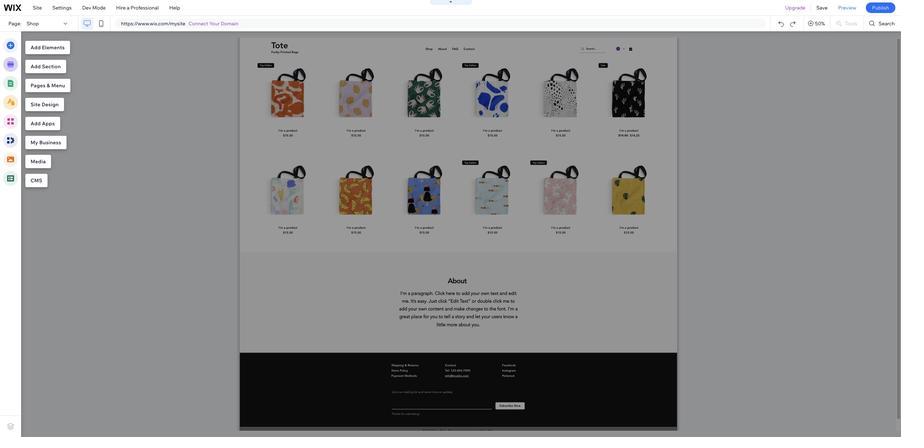 Task type: describe. For each thing, give the bounding box(es) containing it.
save
[[817, 5, 828, 11]]

upgrade
[[786, 5, 806, 11]]

site for site
[[33, 5, 42, 11]]

shop
[[27, 20, 39, 27]]

save button
[[812, 0, 833, 15]]

mode
[[92, 5, 106, 11]]

elements
[[42, 44, 65, 51]]

connect
[[189, 20, 208, 27]]

settings
[[52, 5, 72, 11]]

hire
[[116, 5, 126, 11]]

search
[[879, 20, 895, 27]]

professional
[[131, 5, 159, 11]]

preview
[[839, 5, 857, 11]]

tools
[[846, 20, 858, 27]]

add for add elements
[[31, 44, 41, 51]]

tools button
[[831, 16, 864, 31]]

add elements
[[31, 44, 65, 51]]

dev
[[82, 5, 91, 11]]

design
[[42, 101, 59, 108]]

menu
[[51, 82, 65, 89]]

50% button
[[804, 16, 831, 31]]

section
[[42, 63, 61, 70]]

business
[[39, 139, 61, 146]]



Task type: locate. For each thing, give the bounding box(es) containing it.
1 add from the top
[[31, 44, 41, 51]]

preview button
[[833, 0, 862, 15]]

https://www.wix.com/mysite connect your domain
[[121, 20, 239, 27]]

50%
[[816, 20, 826, 27]]

media
[[31, 159, 46, 165]]

0 vertical spatial add
[[31, 44, 41, 51]]

site for site design
[[31, 101, 40, 108]]

add
[[31, 44, 41, 51], [31, 63, 41, 70], [31, 120, 41, 127]]

site design
[[31, 101, 59, 108]]

pages
[[31, 82, 46, 89]]

site
[[33, 5, 42, 11], [31, 101, 40, 108]]

2 add from the top
[[31, 63, 41, 70]]

publish button
[[866, 2, 896, 13]]

add for add apps
[[31, 120, 41, 127]]

dev mode
[[82, 5, 106, 11]]

my
[[31, 139, 38, 146]]

site left design
[[31, 101, 40, 108]]

add apps
[[31, 120, 55, 127]]

add section
[[31, 63, 61, 70]]

hire a professional
[[116, 5, 159, 11]]

add left apps
[[31, 120, 41, 127]]

your
[[209, 20, 220, 27]]

add for add section
[[31, 63, 41, 70]]

my business
[[31, 139, 61, 146]]

add left section
[[31, 63, 41, 70]]

0 vertical spatial site
[[33, 5, 42, 11]]

site up 'shop'
[[33, 5, 42, 11]]

https://www.wix.com/mysite
[[121, 20, 185, 27]]

a
[[127, 5, 130, 11]]

pages & menu
[[31, 82, 65, 89]]

apps
[[42, 120, 55, 127]]

help
[[169, 5, 180, 11]]

search button
[[864, 16, 902, 31]]

1 vertical spatial add
[[31, 63, 41, 70]]

publish
[[873, 5, 890, 11]]

3 add from the top
[[31, 120, 41, 127]]

2 vertical spatial add
[[31, 120, 41, 127]]

&
[[47, 82, 50, 89]]

cms
[[31, 178, 42, 184]]

add left elements
[[31, 44, 41, 51]]

domain
[[221, 20, 239, 27]]

1 vertical spatial site
[[31, 101, 40, 108]]



Task type: vqa. For each thing, say whether or not it's contained in the screenshot.
Add Section in the top of the page
yes



